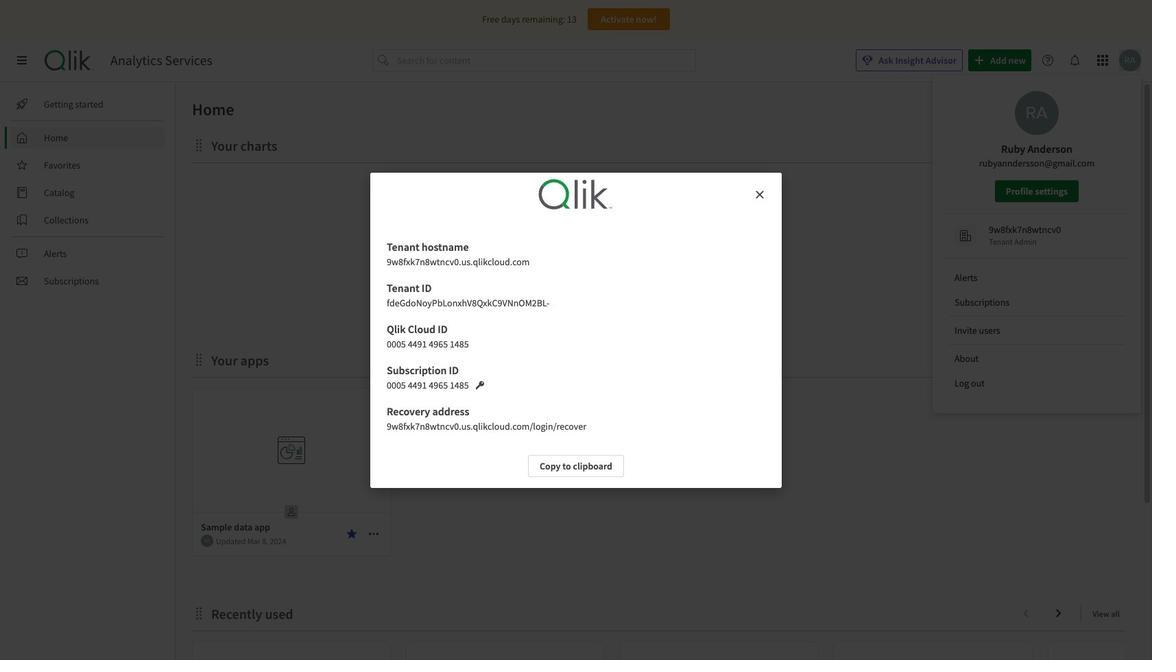 Task type: describe. For each thing, give the bounding box(es) containing it.
analytics services element
[[110, 52, 212, 69]]

1 vertical spatial move collection image
[[192, 353, 206, 367]]

navigation pane element
[[0, 88, 175, 298]]

close sidebar menu image
[[16, 55, 27, 66]]



Task type: locate. For each thing, give the bounding box(es) containing it.
main content
[[170, 82, 1152, 660]]

remove from favorites image
[[346, 529, 357, 540]]

ruby anderson image
[[1015, 91, 1059, 135]]

0 vertical spatial move collection image
[[192, 138, 206, 152]]

0 horizontal spatial ruby anderson image
[[201, 535, 213, 547]]

1 horizontal spatial ruby anderson image
[[1119, 49, 1141, 71]]

0 vertical spatial ruby anderson image
[[1119, 49, 1141, 71]]

ruby anderson image
[[1119, 49, 1141, 71], [201, 535, 213, 547]]

1 vertical spatial ruby anderson image
[[201, 535, 213, 547]]

2 vertical spatial move collection image
[[192, 607, 206, 620]]

move collection image
[[192, 138, 206, 152], [192, 353, 206, 367], [192, 607, 206, 620]]

ruby anderson element
[[201, 535, 213, 547]]



Task type: vqa. For each thing, say whether or not it's contained in the screenshot.
Filters region
no



